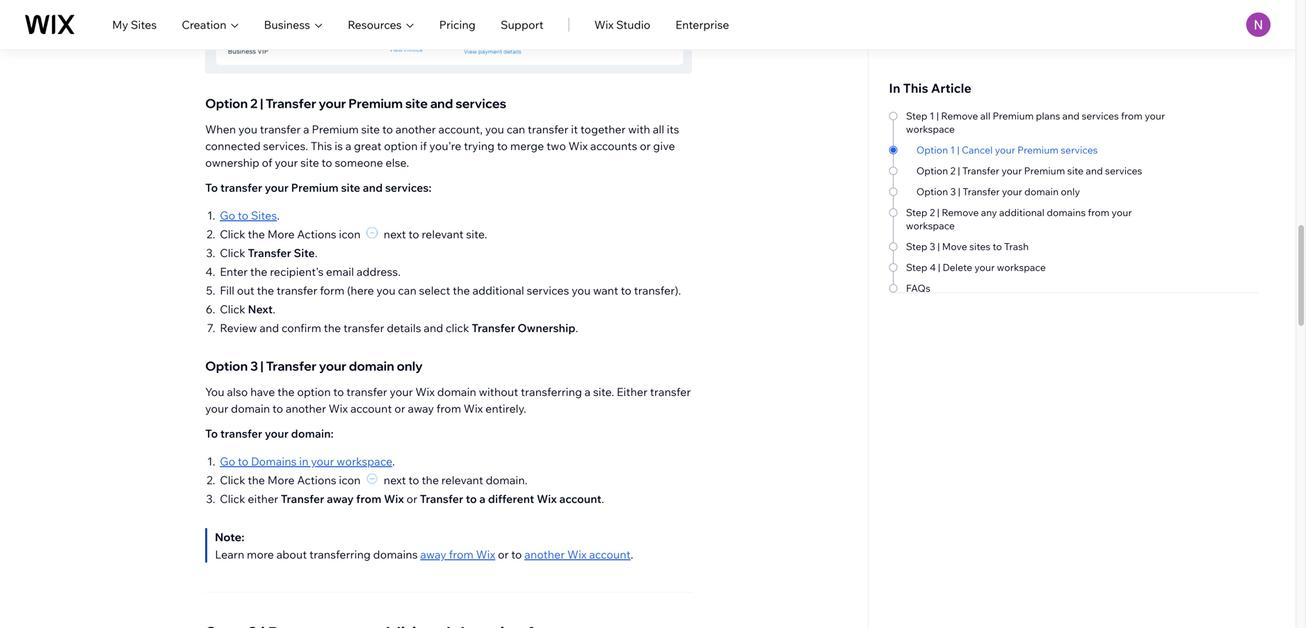 Task type: describe. For each thing, give the bounding box(es) containing it.
0 vertical spatial this
[[903, 80, 928, 96]]

domain left the without
[[437, 385, 476, 399]]

go for go to domains ﻿in your workspace
[[220, 455, 235, 469]]

site up if
[[405, 96, 428, 111]]

step for step 4 | delete your workspace
[[906, 262, 928, 274]]

move
[[942, 241, 967, 253]]

a right is
[[345, 139, 351, 153]]

actions for transfer site
[[297, 227, 336, 241]]

it
[[571, 122, 578, 136]]

to up the "to transfer your premium site and services:"
[[322, 156, 332, 170]]

account inside note: learn more about transferring domains away from wix or to another wix account .
[[589, 548, 631, 562]]

else.
[[386, 156, 409, 170]]

additional inside click transfer site . enter the recipient's email address. fill out the transfer form (here you can select the additional services you want to transfer). click next . review and confirm the transfer details and click transfer ownership .
[[472, 284, 524, 298]]

click either transfer away from wix or transfer to a different wix account .
[[220, 492, 604, 506]]

2 horizontal spatial 2
[[950, 165, 956, 177]]

entirely.
[[485, 402, 526, 416]]

cancel
[[962, 144, 993, 156]]

profile image image
[[1246, 13, 1271, 37]]

site down someone
[[341, 181, 360, 195]]

transfer down cancel
[[962, 165, 1000, 177]]

your inside step 1 | remove all premium plans and services from your workspace
[[1145, 110, 1165, 122]]

account,
[[438, 122, 483, 136]]

| down the option 1 | cancel your premium services
[[958, 165, 960, 177]]

4
[[930, 262, 936, 274]]

premium inside step 1 | remove all premium plans and services from your workspace
[[993, 110, 1034, 122]]

transfer).
[[634, 284, 681, 298]]

accounts
[[590, 139, 637, 153]]

support link
[[501, 16, 544, 33]]

premium inside when you transfer a premium site to another account, you can transfer it together with all its connected services. this is a great option if you're trying to merge two wix accounts or give ownership of your site to someone else.
[[312, 122, 359, 136]]

| left move
[[938, 241, 940, 253]]

transfer right click at the left of page
[[472, 321, 515, 335]]

1 vertical spatial account
[[559, 492, 602, 506]]

2 click from the top
[[220, 246, 245, 260]]

| up services.
[[260, 96, 263, 111]]

with
[[628, 122, 650, 136]]

premium down step 1 | remove all premium plans and services from your workspace
[[1018, 144, 1059, 156]]

1 vertical spatial away
[[327, 492, 354, 506]]

icon for next to relevant site.
[[339, 227, 361, 241]]

more
[[247, 548, 274, 562]]

when you transfer a premium site to another account, you can transfer it together with all its connected services. this is a great option if you're trying to merge two wix accounts or give ownership of your site to someone else.
[[205, 122, 679, 170]]

to inside click transfer site . enter the recipient's email address. fill out the transfer form (here you can select the additional services you want to transfer). click next . review and confirm the transfer details and click transfer ownership .
[[621, 284, 632, 298]]

this inside when you transfer a premium site to another account, you can transfer it together with all its connected services. this is a great option if you're trying to merge two wix accounts or give ownership of your site to someone else.
[[311, 139, 332, 153]]

faqs
[[906, 282, 931, 295]]

click either
[[220, 492, 278, 506]]

away inside note: learn more about transferring domains away from wix or to another wix account .
[[420, 548, 446, 562]]

to down services:
[[409, 227, 419, 241]]

another wix account link
[[524, 548, 631, 562]]

my sites link
[[112, 16, 157, 33]]

0 horizontal spatial site.
[[466, 227, 487, 241]]

merge
[[510, 139, 544, 153]]

give
[[653, 139, 675, 153]]

1 click from the top
[[220, 227, 245, 241]]

3 click from the top
[[220, 303, 245, 316]]

email
[[326, 265, 354, 279]]

site up the "to transfer your premium site and services:"
[[300, 156, 319, 170]]

the up click either transfer away from wix or transfer to a different wix account .
[[422, 474, 439, 488]]

wix studio
[[594, 18, 651, 32]]

premium up great
[[349, 96, 403, 111]]

1 vertical spatial relevant
[[441, 474, 483, 488]]

form
[[320, 284, 345, 298]]

or inside when you transfer a premium site to another account, you can transfer it together with all its connected services. this is a great option if you're trying to merge two wix accounts or give ownership of your site to someone else.
[[640, 139, 651, 153]]

to up the domain:
[[333, 385, 344, 399]]

about
[[276, 548, 307, 562]]

0 vertical spatial 2
[[250, 96, 258, 111]]

site up great
[[361, 122, 380, 136]]

a screenshot of the premium subscriptions tab in wix studio. image
[[206, 0, 691, 73]]

site
[[294, 246, 315, 260]]

to for to transfer your domain:
[[205, 427, 218, 441]]

next
[[248, 303, 273, 316]]

business button
[[264, 16, 323, 33]]

step for step 1 | remove all premium plans and services from your workspace
[[906, 110, 928, 122]]

a left different
[[479, 492, 486, 506]]

1 horizontal spatial option 3 | transfer your domain only
[[917, 186, 1080, 198]]

away from wix link
[[420, 548, 495, 562]]

learn
[[215, 548, 244, 562]]

to down "ownership"
[[238, 209, 248, 223]]

next to relevant site.
[[381, 227, 487, 241]]

note: learn more about transferring domains away from wix or to another wix account .
[[215, 531, 633, 562]]

option inside you also have the option to transfer your wix domain without transferring a site. either transfer your domain to another wix account or away from wix entirely.
[[297, 385, 331, 399]]

trash
[[1004, 241, 1029, 253]]

transfer up have
[[266, 359, 317, 374]]

to transfer your domain:
[[205, 427, 334, 441]]

any
[[981, 207, 997, 219]]

option 1 | cancel your premium services
[[917, 144, 1098, 156]]

enter
[[220, 265, 248, 279]]

another inside you also have the option to transfer your wix domain without transferring a site. either transfer your domain to another wix account or away from wix entirely.
[[286, 402, 326, 416]]

address.
[[357, 265, 401, 279]]

go to sites .
[[220, 209, 280, 223]]

﻿in
[[299, 455, 308, 469]]

its
[[667, 122, 679, 136]]

my
[[112, 18, 128, 32]]

confirm
[[282, 321, 321, 335]]

domains inside note: learn more about transferring domains away from wix or to another wix account .
[[373, 548, 418, 562]]

support
[[501, 18, 544, 32]]

two
[[547, 139, 566, 153]]

| right 4
[[938, 262, 941, 274]]

| up have
[[260, 359, 263, 374]]

icon for next to the relevant domain.
[[339, 474, 361, 488]]

site. inside you also have the option to transfer your wix domain without transferring a site. either transfer your domain to another wix account or away from wix entirely.
[[593, 385, 614, 399]]

my sites
[[112, 18, 157, 32]]

you up connected
[[238, 122, 257, 136]]

the right confirm
[[324, 321, 341, 335]]

transfer up services.
[[266, 96, 316, 111]]

step 3 | move sites to trash
[[906, 241, 1029, 253]]

enterprise
[[676, 18, 729, 32]]

is
[[335, 139, 343, 153]]

all inside step 1 | remove all premium plans and services from your workspace
[[980, 110, 991, 122]]

when
[[205, 122, 236, 136]]

different
[[488, 492, 534, 506]]

site down step 1 | remove all premium plans and services from your workspace
[[1067, 165, 1084, 177]]

wix studio link
[[594, 16, 651, 33]]

transfer up any
[[963, 186, 1000, 198]]

services:
[[385, 181, 432, 195]]

in
[[889, 80, 900, 96]]

or inside you also have the option to transfer your wix domain without transferring a site. either transfer your domain to another wix account or away from wix entirely.
[[394, 402, 405, 416]]

next to the relevant domain.
[[381, 474, 528, 488]]

you left the want
[[572, 284, 591, 298]]

fill
[[220, 284, 234, 298]]

workspace inside step 1 | remove all premium plans and services from your workspace
[[906, 123, 955, 135]]

creation
[[182, 18, 226, 32]]

either
[[617, 385, 648, 399]]

0 horizontal spatial option 3 | transfer your domain only
[[205, 359, 423, 374]]

transfer down the ﻿in
[[281, 492, 324, 506]]

creation button
[[182, 16, 239, 33]]

also
[[227, 385, 248, 399]]

delete
[[943, 262, 972, 274]]

you down address. at the left of page
[[376, 284, 396, 298]]

click
[[446, 321, 469, 335]]

domain up 'step 2 | remove any additional domains from your workspace'
[[1025, 186, 1059, 198]]

resources button
[[348, 16, 414, 33]]

sites inside my sites "link"
[[131, 18, 157, 32]]

(here
[[347, 284, 374, 298]]

can inside when you transfer a premium site to another account, you can transfer it together with all its connected services. this is a great option if you're trying to merge two wix accounts or give ownership of your site to someone else.
[[507, 122, 525, 136]]

domain.
[[486, 474, 528, 488]]

| left cancel
[[957, 144, 960, 156]]

a up services.
[[303, 122, 309, 136]]

. inside note: learn more about transferring domains away from wix or to another wix account .
[[631, 548, 633, 562]]

1 for option
[[950, 144, 955, 156]]

you
[[205, 385, 224, 399]]

to right trying
[[497, 139, 508, 153]]

step for step 2 | remove any additional domains from your workspace
[[906, 207, 928, 219]]

want
[[593, 284, 618, 298]]

can inside click transfer site . enter the recipient's email address. fill out the transfer form (here you can select the additional services you want to transfer). click next . review and confirm the transfer details and click transfer ownership .
[[398, 284, 417, 298]]

domain down have
[[231, 402, 270, 416]]

go to domains ﻿in your workspace .
[[220, 455, 395, 469]]

select
[[419, 284, 450, 298]]

premium down the option 1 | cancel your premium services
[[1024, 165, 1065, 177]]

details
[[387, 321, 421, 335]]

out
[[237, 284, 254, 298]]

go to sites link
[[220, 209, 277, 223]]

great
[[354, 139, 382, 153]]

studio
[[616, 18, 651, 32]]



Task type: vqa. For each thing, say whether or not it's contained in the screenshot.
The Manage Recurring Invoices link
no



Task type: locate. For each thing, give the bounding box(es) containing it.
if
[[420, 139, 427, 153]]

premium up is
[[312, 122, 359, 136]]

1 inside step 1 | remove all premium plans and services from your workspace
[[930, 110, 934, 122]]

2 to from the top
[[205, 427, 218, 441]]

click up click either
[[220, 474, 245, 488]]

1 click the more actions icon from the top
[[220, 227, 363, 241]]

pricing
[[439, 18, 476, 32]]

services.
[[263, 139, 308, 153]]

transfer
[[266, 96, 316, 111], [962, 165, 1000, 177], [963, 186, 1000, 198], [248, 246, 291, 260], [472, 321, 515, 335], [266, 359, 317, 374], [281, 492, 324, 506], [420, 492, 463, 506]]

2 horizontal spatial 3
[[950, 186, 956, 198]]

2 vertical spatial 2
[[930, 207, 935, 219]]

3 up 4
[[930, 241, 935, 253]]

ownership
[[205, 156, 259, 170]]

0 vertical spatial icon
[[339, 227, 361, 241]]

actions down go to domains ﻿in your workspace .
[[297, 474, 336, 488]]

2 next from the top
[[384, 474, 406, 488]]

1 vertical spatial icon
[[339, 474, 361, 488]]

transfer up recipient's
[[248, 246, 291, 260]]

domains inside 'step 2 | remove any additional domains from your workspace'
[[1047, 207, 1086, 219]]

0 vertical spatial additional
[[999, 207, 1045, 219]]

0 horizontal spatial 2
[[250, 96, 258, 111]]

1 horizontal spatial additional
[[999, 207, 1045, 219]]

1 vertical spatial 2
[[950, 165, 956, 177]]

2 icon from the top
[[339, 474, 361, 488]]

option up else.
[[384, 139, 418, 153]]

1 vertical spatial 1
[[950, 144, 955, 156]]

sites down of
[[251, 209, 277, 223]]

additional inside 'step 2 | remove any additional domains from your workspace'
[[999, 207, 1045, 219]]

1 more from the top
[[268, 227, 295, 241]]

3 up move
[[950, 186, 956, 198]]

actions
[[297, 227, 336, 241], [297, 474, 336, 488]]

2 actions from the top
[[297, 474, 336, 488]]

1 to from the top
[[205, 181, 218, 195]]

in this article
[[889, 80, 972, 96]]

1 icon from the top
[[339, 227, 361, 241]]

remove for all
[[941, 110, 978, 122]]

1 vertical spatial this
[[311, 139, 332, 153]]

more for domains
[[268, 474, 295, 488]]

1 horizontal spatial 3
[[930, 241, 935, 253]]

go for go to sites
[[220, 209, 235, 223]]

step left 4
[[906, 262, 928, 274]]

0 vertical spatial sites
[[131, 18, 157, 32]]

2 vertical spatial account
[[589, 548, 631, 562]]

another inside when you transfer a premium site to another account, you can transfer it together with all its connected services. this is a great option if you're trying to merge two wix accounts or give ownership of your site to someone else.
[[396, 122, 436, 136]]

0 horizontal spatial option
[[297, 385, 331, 399]]

transfer
[[260, 122, 301, 136], [528, 122, 569, 136], [220, 181, 262, 195], [277, 284, 317, 298], [343, 321, 384, 335], [346, 385, 387, 399], [650, 385, 691, 399], [220, 427, 262, 441]]

click down go to sites link
[[220, 227, 245, 241]]

transferring
[[521, 385, 582, 399], [309, 548, 371, 562]]

workspace up move
[[906, 220, 955, 232]]

workspace down trash
[[997, 262, 1046, 274]]

0 horizontal spatial can
[[398, 284, 417, 298]]

0 vertical spatial click the more actions icon
[[220, 227, 363, 241]]

of
[[262, 156, 272, 170]]

option 2 | transfer your premium site and services down the option 1 | cancel your premium services
[[917, 165, 1142, 177]]

to up click either transfer away from wix or transfer to a different wix account .
[[409, 474, 419, 488]]

business
[[264, 18, 310, 32]]

the down go to sites .
[[248, 227, 265, 241]]

1 vertical spatial only
[[397, 359, 423, 374]]

a
[[303, 122, 309, 136], [345, 139, 351, 153], [585, 385, 591, 399], [479, 492, 486, 506]]

step up step 3 | move sites to trash
[[906, 207, 928, 219]]

click the more actions icon for .
[[220, 227, 363, 241]]

1 vertical spatial all
[[653, 122, 664, 136]]

1 vertical spatial domains
[[373, 548, 418, 562]]

2 go from the top
[[220, 455, 235, 469]]

2 click the more actions icon from the top
[[220, 474, 363, 488]]

another up if
[[396, 122, 436, 136]]

1 vertical spatial site.
[[593, 385, 614, 399]]

remove left any
[[942, 207, 979, 219]]

to down 'you'
[[205, 427, 218, 441]]

services inside click transfer site . enter the recipient's email address. fill out the transfer form (here you can select the additional services you want to transfer). click next . review and confirm the transfer details and click transfer ownership .
[[527, 284, 569, 298]]

the right have
[[277, 385, 295, 399]]

next for next to the relevant domain.
[[384, 474, 406, 488]]

0 horizontal spatial another
[[286, 402, 326, 416]]

remove inside 'step 2 | remove any additional domains from your workspace'
[[942, 207, 979, 219]]

next up click either transfer away from wix or transfer to a different wix account .
[[384, 474, 406, 488]]

relevant
[[422, 227, 464, 241], [441, 474, 483, 488]]

have
[[250, 385, 275, 399]]

0 horizontal spatial all
[[653, 122, 664, 136]]

| up step 3 | move sites to trash
[[937, 207, 940, 219]]

actions up site on the top left
[[297, 227, 336, 241]]

step 2 | remove any additional domains from your workspace
[[906, 207, 1132, 232]]

relevant left domain.
[[441, 474, 483, 488]]

option up the domain:
[[297, 385, 331, 399]]

1 for step
[[930, 110, 934, 122]]

option inside when you transfer a premium site to another account, you can transfer it together with all its connected services. this is a great option if you're trying to merge two wix accounts or give ownership of your site to someone else.
[[384, 139, 418, 153]]

click
[[220, 227, 245, 241], [220, 246, 245, 260], [220, 303, 245, 316], [220, 474, 245, 488]]

0 vertical spatial to
[[205, 181, 218, 195]]

to inside note: learn more about transferring domains away from wix or to another wix account .
[[511, 548, 522, 562]]

to left domains
[[238, 455, 248, 469]]

0 vertical spatial more
[[268, 227, 295, 241]]

and inside step 1 | remove all premium plans and services from your workspace
[[1063, 110, 1080, 122]]

1 left cancel
[[950, 144, 955, 156]]

trying
[[464, 139, 495, 153]]

the
[[248, 227, 265, 241], [250, 265, 267, 279], [257, 284, 274, 298], [453, 284, 470, 298], [324, 321, 341, 335], [277, 385, 295, 399], [248, 474, 265, 488], [422, 474, 439, 488]]

1 horizontal spatial transferring
[[521, 385, 582, 399]]

away inside you also have the option to transfer your wix domain without transferring a site. either transfer your domain to another wix account or away from wix entirely.
[[408, 402, 434, 416]]

1 horizontal spatial can
[[507, 122, 525, 136]]

resources
[[348, 18, 402, 32]]

1 vertical spatial next
[[384, 474, 406, 488]]

step down in this article
[[906, 110, 928, 122]]

or inside note: learn more about transferring domains away from wix or to another wix account .
[[498, 548, 509, 562]]

0 vertical spatial can
[[507, 122, 525, 136]]

1 vertical spatial can
[[398, 284, 417, 298]]

to down next to the relevant domain.
[[466, 492, 477, 506]]

0 horizontal spatial this
[[311, 139, 332, 153]]

1 down in this article
[[930, 110, 934, 122]]

0 vertical spatial go
[[220, 209, 235, 223]]

0 vertical spatial actions
[[297, 227, 336, 241]]

sites
[[969, 241, 991, 253]]

1 go from the top
[[220, 209, 235, 223]]

1 step from the top
[[906, 110, 928, 122]]

premium down is
[[291, 181, 339, 195]]

1 vertical spatial transferring
[[309, 548, 371, 562]]

1 horizontal spatial domains
[[1047, 207, 1086, 219]]

to down "ownership"
[[205, 181, 218, 195]]

and
[[430, 96, 453, 111], [1063, 110, 1080, 122], [1086, 165, 1103, 177], [363, 181, 383, 195], [260, 321, 279, 335], [424, 321, 443, 335]]

click up the "enter"
[[220, 246, 245, 260]]

the up click either
[[248, 474, 265, 488]]

0 vertical spatial 1
[[930, 110, 934, 122]]

1 horizontal spatial only
[[1061, 186, 1080, 198]]

1 vertical spatial go
[[220, 455, 235, 469]]

site. up click transfer site . enter the recipient's email address. fill out the transfer form (here you can select the additional services you want to transfer). click next . review and confirm the transfer details and click transfer ownership .
[[466, 227, 487, 241]]

next
[[384, 227, 406, 241], [384, 474, 406, 488]]

go up click either
[[220, 455, 235, 469]]

the up next at the left of the page
[[257, 284, 274, 298]]

2 inside 'step 2 | remove any additional domains from your workspace'
[[930, 207, 935, 219]]

the inside you also have the option to transfer your wix domain without transferring a site. either transfer your domain to another wix account or away from wix entirely.
[[277, 385, 295, 399]]

services inside step 1 | remove all premium plans and services from your workspace
[[1082, 110, 1119, 122]]

0 vertical spatial option 2 | transfer your premium site and services
[[205, 96, 506, 111]]

from inside 'step 2 | remove any additional domains from your workspace'
[[1088, 207, 1110, 219]]

0 vertical spatial next
[[384, 227, 406, 241]]

the up out
[[250, 265, 267, 279]]

you up trying
[[485, 122, 504, 136]]

more for sites
[[268, 227, 295, 241]]

| inside 'step 2 | remove any additional domains from your workspace'
[[937, 207, 940, 219]]

step inside 'step 2 | remove any additional domains from your workspace'
[[906, 207, 928, 219]]

can
[[507, 122, 525, 136], [398, 284, 417, 298]]

click the more actions icon down the ﻿in
[[220, 474, 363, 488]]

3 up have
[[250, 359, 258, 374]]

1 vertical spatial actions
[[297, 474, 336, 488]]

all
[[980, 110, 991, 122], [653, 122, 664, 136]]

another down different
[[524, 548, 565, 562]]

all up cancel
[[980, 110, 991, 122]]

1 horizontal spatial another
[[396, 122, 436, 136]]

account inside you also have the option to transfer your wix domain without transferring a site. either transfer your domain to another wix account or away from wix entirely.
[[350, 402, 392, 416]]

step 1 | remove all premium plans and services from your workspace
[[906, 110, 1165, 135]]

1 horizontal spatial 2
[[930, 207, 935, 219]]

additional up the ownership
[[472, 284, 524, 298]]

2 vertical spatial 3
[[250, 359, 258, 374]]

0 horizontal spatial domains
[[373, 548, 418, 562]]

remove for any
[[942, 207, 979, 219]]

1 horizontal spatial sites
[[251, 209, 277, 223]]

0 horizontal spatial option 2 | transfer your premium site and services
[[205, 96, 506, 111]]

article
[[931, 80, 972, 96]]

more up site on the top left
[[268, 227, 295, 241]]

| up move
[[958, 186, 961, 198]]

0 vertical spatial option 3 | transfer your domain only
[[917, 186, 1080, 198]]

1 vertical spatial more
[[268, 474, 295, 488]]

workspace down in this article
[[906, 123, 955, 135]]

wix inside when you transfer a premium site to another account, you can transfer it together with all its connected services. this is a great option if you're trying to merge two wix accounts or give ownership of your site to someone else.
[[569, 139, 588, 153]]

2 up connected
[[250, 96, 258, 111]]

1 vertical spatial option
[[297, 385, 331, 399]]

can left select
[[398, 284, 417, 298]]

click the more actions icon for ﻿in
[[220, 474, 363, 488]]

you
[[238, 122, 257, 136], [485, 122, 504, 136], [376, 284, 396, 298], [572, 284, 591, 298]]

your inside when you transfer a premium site to another account, you can transfer it together with all its connected services. this is a great option if you're trying to merge two wix accounts or give ownership of your site to someone else.
[[275, 156, 298, 170]]

2 more from the top
[[268, 474, 295, 488]]

0 vertical spatial transferring
[[521, 385, 582, 399]]

1 vertical spatial option 3 | transfer your domain only
[[205, 359, 423, 374]]

option 2 | transfer your premium site and services up great
[[205, 96, 506, 111]]

from inside note: learn more about transferring domains away from wix or to another wix account .
[[449, 548, 474, 562]]

remove down article at the right top
[[941, 110, 978, 122]]

click transfer site . enter the recipient's email address. fill out the transfer form (here you can select the additional services you want to transfer). click next . review and confirm the transfer details and click transfer ownership .
[[220, 246, 681, 335]]

workspace
[[906, 123, 955, 135], [906, 220, 955, 232], [997, 262, 1046, 274], [337, 455, 392, 469]]

0 vertical spatial away
[[408, 402, 434, 416]]

click down fill
[[220, 303, 245, 316]]

1 horizontal spatial option 2 | transfer your premium site and services
[[917, 165, 1142, 177]]

together
[[581, 122, 626, 136]]

2 vertical spatial away
[[420, 548, 446, 562]]

recipient's
[[270, 265, 324, 279]]

enterprise link
[[676, 16, 729, 33]]

0 horizontal spatial only
[[397, 359, 423, 374]]

4 step from the top
[[906, 262, 928, 274]]

additional
[[999, 207, 1045, 219], [472, 284, 524, 298]]

another up the domain:
[[286, 402, 326, 416]]

0 vertical spatial only
[[1061, 186, 1080, 198]]

1 vertical spatial sites
[[251, 209, 277, 223]]

this
[[903, 80, 928, 96], [311, 139, 332, 153]]

pricing link
[[439, 16, 476, 33]]

0 vertical spatial relevant
[[422, 227, 464, 241]]

0 vertical spatial site.
[[466, 227, 487, 241]]

domain down details
[[349, 359, 394, 374]]

0 horizontal spatial transferring
[[309, 548, 371, 562]]

workspace inside 'step 2 | remove any additional domains from your workspace'
[[906, 220, 955, 232]]

plans
[[1036, 110, 1060, 122]]

domain
[[1025, 186, 1059, 198], [349, 359, 394, 374], [437, 385, 476, 399], [231, 402, 270, 416]]

1 vertical spatial remove
[[942, 207, 979, 219]]

workspace up click either transfer away from wix or transfer to a different wix account .
[[337, 455, 392, 469]]

0 horizontal spatial additional
[[472, 284, 524, 298]]

transferring inside note: learn more about transferring domains away from wix or to another wix account .
[[309, 548, 371, 562]]

another inside note: learn more about transferring domains away from wix or to another wix account .
[[524, 548, 565, 562]]

1 vertical spatial 3
[[930, 241, 935, 253]]

a inside you also have the option to transfer your wix domain without transferring a site. either transfer your domain to another wix account or away from wix entirely.
[[585, 385, 591, 399]]

step left move
[[906, 241, 928, 253]]

site.
[[466, 227, 487, 241], [593, 385, 614, 399]]

all left its
[[653, 122, 664, 136]]

from inside step 1 | remove all premium plans and services from your workspace
[[1121, 110, 1143, 122]]

0 vertical spatial remove
[[941, 110, 978, 122]]

0 vertical spatial account
[[350, 402, 392, 416]]

2 vertical spatial another
[[524, 548, 565, 562]]

1 actions from the top
[[297, 227, 336, 241]]

the right select
[[453, 284, 470, 298]]

actions for transfer away from wix
[[297, 474, 336, 488]]

someone
[[335, 156, 383, 170]]

site. left "either"
[[593, 385, 614, 399]]

click the more actions icon up site on the top left
[[220, 227, 363, 241]]

2 horizontal spatial another
[[524, 548, 565, 562]]

sites right my
[[131, 18, 157, 32]]

this left is
[[311, 139, 332, 153]]

your inside 'step 2 | remove any additional domains from your workspace'
[[1112, 207, 1132, 219]]

0 vertical spatial option
[[384, 139, 418, 153]]

review
[[220, 321, 257, 335]]

to right sites
[[993, 241, 1002, 253]]

option 2 | transfer your premium site and services
[[205, 96, 506, 111], [917, 165, 1142, 177]]

step inside step 1 | remove all premium plans and services from your workspace
[[906, 110, 928, 122]]

1 vertical spatial click the more actions icon
[[220, 474, 363, 488]]

or
[[640, 139, 651, 153], [394, 402, 405, 416], [407, 492, 417, 506], [498, 548, 509, 562]]

1
[[930, 110, 934, 122], [950, 144, 955, 156]]

| inside step 1 | remove all premium plans and services from your workspace
[[937, 110, 939, 122]]

domains
[[251, 455, 297, 469]]

0 vertical spatial domains
[[1047, 207, 1086, 219]]

transferring inside you also have the option to transfer your wix domain without transferring a site. either transfer your domain to another wix account or away from wix entirely.
[[521, 385, 582, 399]]

2 step from the top
[[906, 207, 928, 219]]

more down domains
[[268, 474, 295, 488]]

connected
[[205, 139, 261, 153]]

next for next to relevant site.
[[384, 227, 406, 241]]

without
[[479, 385, 518, 399]]

0 horizontal spatial 3
[[250, 359, 258, 374]]

site
[[405, 96, 428, 111], [361, 122, 380, 136], [300, 156, 319, 170], [1067, 165, 1084, 177], [341, 181, 360, 195]]

transfer down next to the relevant domain.
[[420, 492, 463, 506]]

0 horizontal spatial 1
[[930, 110, 934, 122]]

to down different
[[511, 548, 522, 562]]

1 next from the top
[[384, 227, 406, 241]]

you're
[[429, 139, 461, 153]]

go to domains ﻿in your workspace link
[[220, 455, 392, 469]]

1 horizontal spatial all
[[980, 110, 991, 122]]

to
[[205, 181, 218, 195], [205, 427, 218, 441]]

1 vertical spatial to
[[205, 427, 218, 441]]

to transfer your premium site and services:
[[205, 181, 432, 195]]

this right in
[[903, 80, 928, 96]]

| down in this article
[[937, 110, 939, 122]]

1 horizontal spatial this
[[903, 80, 928, 96]]

step 4 | delete your workspace
[[906, 262, 1046, 274]]

click the more actions icon
[[220, 227, 363, 241], [220, 474, 363, 488]]

only down details
[[397, 359, 423, 374]]

1 horizontal spatial site.
[[593, 385, 614, 399]]

all inside when you transfer a premium site to another account, you can transfer it together with all its connected services. this is a great option if you're trying to merge two wix accounts or give ownership of your site to someone else.
[[653, 122, 664, 136]]

step for step 3 | move sites to trash
[[906, 241, 928, 253]]

icon
[[339, 227, 361, 241], [339, 474, 361, 488]]

0 vertical spatial 3
[[950, 186, 956, 198]]

1 horizontal spatial 1
[[950, 144, 955, 156]]

0 vertical spatial all
[[980, 110, 991, 122]]

icon down go to domains ﻿in your workspace .
[[339, 474, 361, 488]]

you also have the option to transfer your wix domain without transferring a site. either transfer your domain to another wix account or away from wix entirely.
[[205, 385, 691, 416]]

4 click from the top
[[220, 474, 245, 488]]

your
[[319, 96, 346, 111], [1145, 110, 1165, 122], [995, 144, 1015, 156], [275, 156, 298, 170], [1002, 165, 1022, 177], [265, 181, 289, 195], [1002, 186, 1022, 198], [1112, 207, 1132, 219], [975, 262, 995, 274], [319, 359, 346, 374], [390, 385, 413, 399], [205, 402, 228, 416], [265, 427, 289, 441], [311, 455, 334, 469]]

remove inside step 1 | remove all premium plans and services from your workspace
[[941, 110, 978, 122]]

more
[[268, 227, 295, 241], [268, 474, 295, 488]]

3 step from the top
[[906, 241, 928, 253]]

to up else.
[[382, 122, 393, 136]]

1 vertical spatial additional
[[472, 284, 524, 298]]

to right the want
[[621, 284, 632, 298]]

to for to transfer your premium site and services:
[[205, 181, 218, 195]]

0 vertical spatial another
[[396, 122, 436, 136]]

option 3 | transfer your domain only down confirm
[[205, 359, 423, 374]]

to down have
[[273, 402, 283, 416]]

remove
[[941, 110, 978, 122], [942, 207, 979, 219]]

1 vertical spatial another
[[286, 402, 326, 416]]

note:
[[215, 531, 244, 545]]

1 vertical spatial option 2 | transfer your premium site and services
[[917, 165, 1142, 177]]

1 horizontal spatial option
[[384, 139, 418, 153]]

can up merge
[[507, 122, 525, 136]]

option 3 | transfer your domain only up any
[[917, 186, 1080, 198]]

from inside you also have the option to transfer your wix domain without transferring a site. either transfer your domain to another wix account or away from wix entirely.
[[437, 402, 461, 416]]

0 horizontal spatial sites
[[131, 18, 157, 32]]



